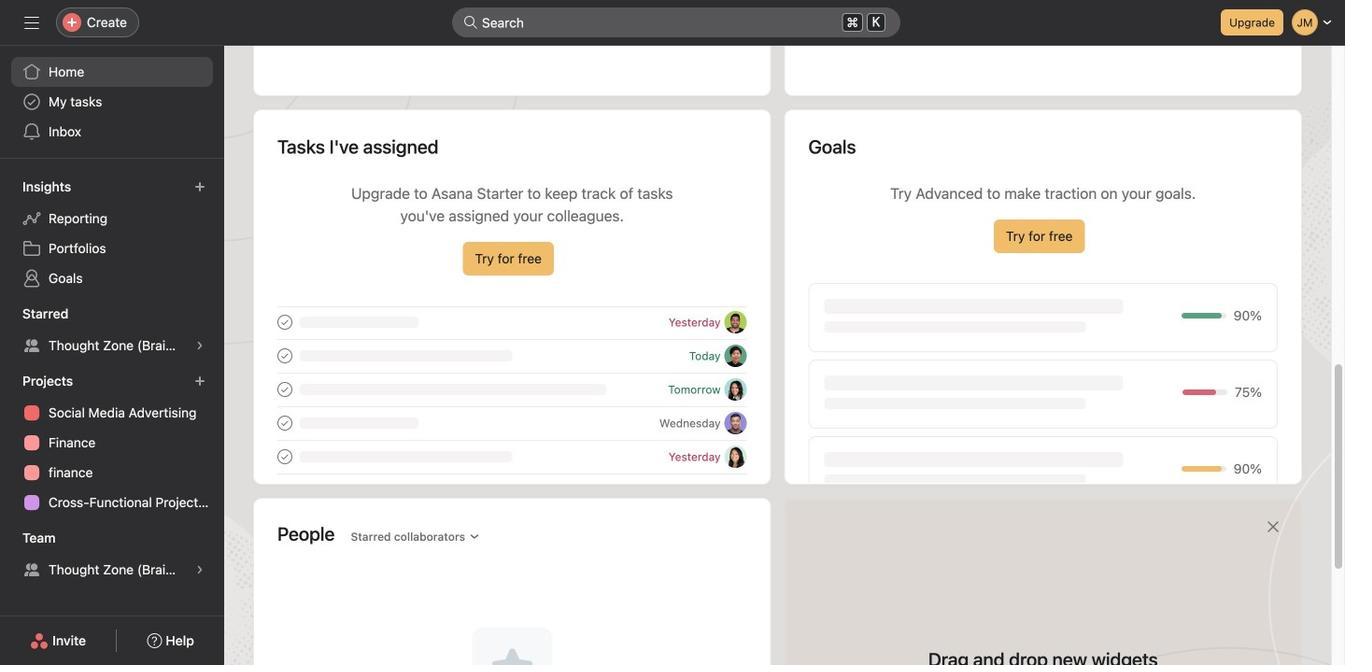 Task type: vqa. For each thing, say whether or not it's contained in the screenshot.
'portfolios'
no



Task type: locate. For each thing, give the bounding box(es) containing it.
None field
[[452, 7, 901, 37]]

hide sidebar image
[[24, 15, 39, 30]]

teams element
[[0, 521, 224, 589]]

global element
[[0, 46, 224, 158]]

insights element
[[0, 170, 224, 297]]

projects element
[[0, 364, 224, 521]]

see details, thought zone (brainstorm space) image
[[194, 564, 206, 576]]

dismiss image
[[1266, 520, 1281, 535]]

new project or portfolio image
[[194, 376, 206, 387]]



Task type: describe. For each thing, give the bounding box(es) containing it.
starred element
[[0, 297, 224, 364]]

new insights image
[[194, 181, 206, 193]]

Search tasks, projects, and more text field
[[452, 7, 901, 37]]

prominent image
[[463, 15, 478, 30]]

see details, thought zone (brainstorm space) image
[[194, 340, 206, 351]]



